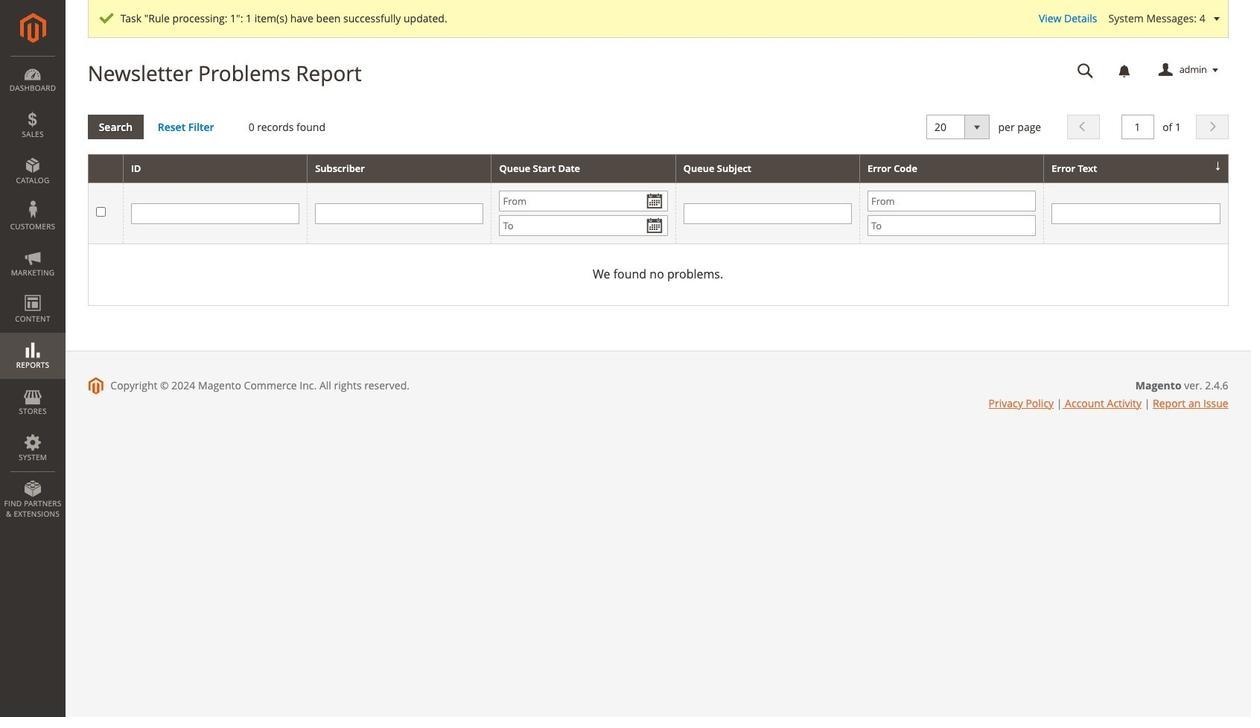Task type: describe. For each thing, give the bounding box(es) containing it.
to text field for from text box
[[868, 216, 1037, 236]]

magento admin panel image
[[20, 13, 46, 43]]



Task type: locate. For each thing, give the bounding box(es) containing it.
1 to text field from the left
[[500, 216, 668, 236]]

From text field
[[500, 191, 668, 212]]

None text field
[[1067, 57, 1105, 83], [131, 203, 300, 224], [315, 203, 484, 224], [684, 203, 852, 224], [1052, 203, 1221, 224], [1067, 57, 1105, 83], [131, 203, 300, 224], [315, 203, 484, 224], [684, 203, 852, 224], [1052, 203, 1221, 224]]

From text field
[[868, 191, 1037, 212]]

to text field down from text field at the top
[[500, 216, 668, 236]]

None text field
[[1122, 114, 1154, 139]]

to text field for from text field at the top
[[500, 216, 668, 236]]

to text field down from text box
[[868, 216, 1037, 236]]

2 to text field from the left
[[868, 216, 1037, 236]]

1 horizontal spatial to text field
[[868, 216, 1037, 236]]

menu bar
[[0, 56, 66, 527]]

None checkbox
[[96, 207, 106, 217]]

0 horizontal spatial to text field
[[500, 216, 668, 236]]

To text field
[[500, 216, 668, 236], [868, 216, 1037, 236]]



